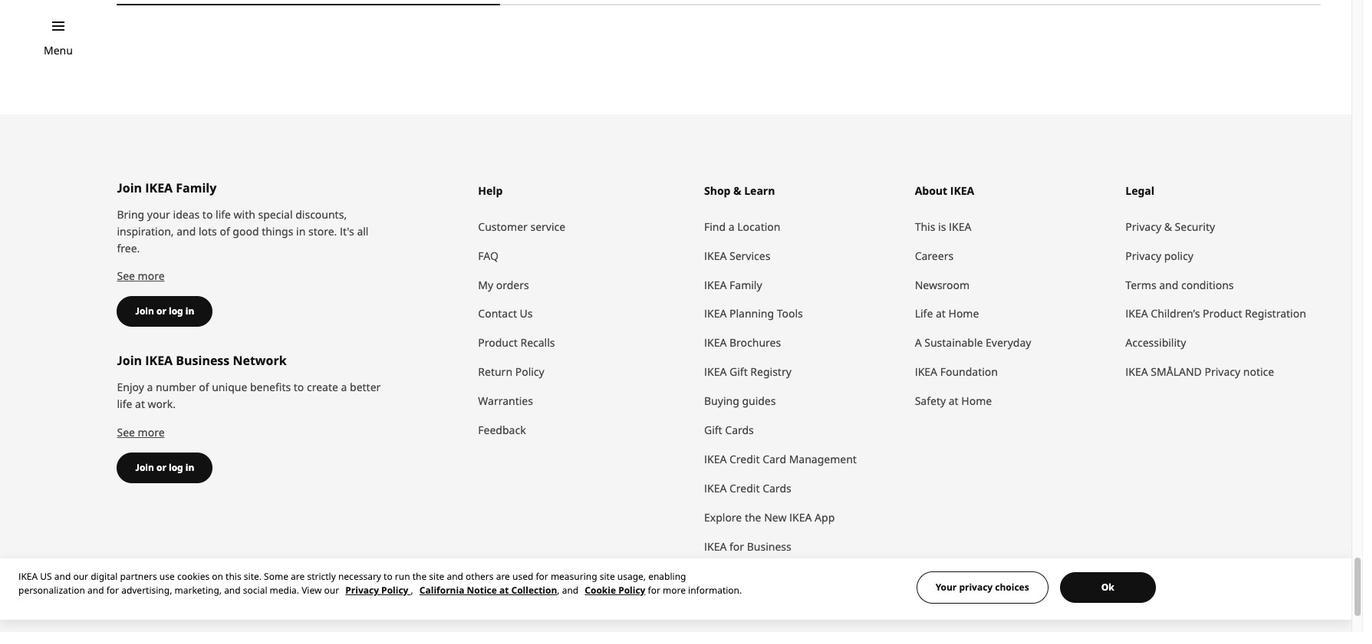 Task type: describe. For each thing, give the bounding box(es) containing it.
home for life at home
[[949, 307, 979, 321]]

brochures
[[730, 336, 781, 350]]

sustainable
[[925, 336, 983, 350]]

or for family
[[157, 305, 166, 318]]

registry
[[751, 365, 792, 379]]

join or log in for family
[[135, 305, 194, 318]]

at right safety
[[949, 394, 959, 409]]

ikea up number on the bottom
[[145, 353, 173, 369]]

in inside bring your ideas to life with special discounts, inspiration, and lots of good things in store. it's all free.
[[296, 224, 306, 238]]

menu
[[44, 43, 73, 58]]

in for family
[[186, 305, 194, 318]]

explore the new ikea app
[[704, 511, 835, 525]]

and inside bring your ideas to life with special discounts, inspiration, and lots of good things in store. it's all free.
[[177, 224, 196, 238]]

ikea family
[[704, 277, 762, 292]]

2 horizontal spatial policy
[[619, 584, 646, 597]]

safety at home
[[915, 394, 992, 409]]

enjoy
[[117, 380, 144, 395]]

at right life
[[936, 307, 946, 321]]

1 site from the left
[[429, 570, 445, 583]]

life at home link
[[915, 300, 1111, 329]]

ikea inside explore the new ikea app link
[[790, 511, 812, 525]]

ikea for business
[[704, 540, 792, 554]]

product recalls link
[[478, 329, 689, 358]]

customer
[[478, 219, 528, 234]]

ikea up your
[[145, 179, 173, 196]]

use
[[159, 570, 175, 583]]

and right 'us'
[[54, 570, 71, 583]]

used
[[513, 570, 534, 583]]

usage,
[[618, 570, 646, 583]]

notice
[[1244, 365, 1275, 379]]

join up bring
[[117, 179, 142, 196]]

ikea for ikea children's product registration
[[1126, 307, 1149, 321]]

on
[[212, 570, 223, 583]]

for up afterpay
[[730, 540, 744, 554]]

lots
[[199, 224, 217, 238]]

1 horizontal spatial our
[[324, 584, 339, 597]]

ikea brochures link
[[704, 329, 900, 358]]

feedback
[[478, 423, 526, 438]]

ikea planning tools
[[704, 307, 803, 321]]

a for enjoy
[[147, 380, 153, 395]]

this
[[915, 219, 936, 234]]

terms and conditions
[[1126, 277, 1234, 292]]

business for for
[[747, 540, 792, 554]]

0 horizontal spatial product
[[478, 336, 518, 350]]

ikea for ikea us and our digital partners use cookies on this site. some are strictly necessary to run the site and others are used for measuring site usage, enabling personalization and for advertising, marketing, and social media. view our
[[18, 570, 38, 583]]

card
[[763, 452, 787, 467]]

privacy & security link
[[1126, 212, 1321, 241]]

explore
[[704, 511, 742, 525]]

join or log in button for business
[[117, 453, 213, 484]]

ikea credit cards
[[704, 481, 792, 496]]

safety at home link
[[915, 387, 1111, 416]]

foundation
[[941, 365, 998, 379]]

privacy inside ikea småland privacy notice link
[[1205, 365, 1241, 379]]

faq
[[478, 248, 499, 263]]

afterpay link
[[704, 562, 900, 591]]

or for business
[[157, 462, 166, 475]]

life inside bring your ideas to life with special discounts, inspiration, and lots of good things in store. it's all free.
[[216, 207, 231, 221]]

privacy policy link
[[1126, 241, 1321, 271]]

join down "free."
[[135, 305, 154, 318]]

ikea for ikea småland privacy notice
[[1126, 365, 1149, 379]]

ikea småland privacy notice
[[1126, 365, 1275, 379]]

digital
[[91, 570, 118, 583]]

and down digital
[[88, 584, 104, 597]]

accessibility link
[[1126, 329, 1321, 358]]

enabling
[[649, 570, 686, 583]]

and up california
[[447, 570, 463, 583]]

0 vertical spatial product
[[1203, 307, 1243, 321]]

planning
[[730, 307, 774, 321]]

2 vertical spatial more
[[663, 584, 686, 597]]

terms and conditions link
[[1126, 271, 1321, 300]]

ikea foundation link
[[915, 358, 1111, 387]]

measuring
[[551, 570, 598, 583]]

your
[[147, 207, 170, 221]]

see more link for join ikea business network
[[117, 425, 165, 440]]

ikea brochures
[[704, 336, 781, 350]]

see more for join ikea family
[[117, 269, 165, 284]]

buying guides link
[[704, 387, 900, 416]]

advertising,
[[121, 584, 172, 597]]

for down enabling
[[648, 584, 661, 597]]

and down measuring
[[562, 584, 579, 597]]

and right terms
[[1160, 277, 1179, 292]]

for down digital
[[106, 584, 119, 597]]

things
[[262, 224, 293, 238]]

return
[[478, 365, 513, 379]]

careers
[[915, 248, 954, 263]]

benefits
[[250, 380, 291, 395]]

others
[[466, 570, 494, 583]]

ikea for ikea credit cards
[[704, 481, 727, 496]]

social
[[243, 584, 267, 597]]

ikea services link
[[704, 241, 900, 271]]

warranties link
[[478, 387, 689, 416]]

the inside ikea us and our digital partners use cookies on this site. some are strictly necessary to run the site and others are used for measuring site usage, enabling personalization and for advertising, marketing, and social media. view our
[[413, 570, 427, 583]]

and down 'this'
[[224, 584, 241, 597]]

safety
[[915, 394, 946, 409]]

ikea for business link
[[704, 533, 900, 562]]

contact
[[478, 307, 517, 321]]

ikea foundation
[[915, 365, 998, 379]]

life
[[915, 307, 933, 321]]

family inside ikea family link
[[730, 277, 762, 292]]

collection
[[511, 584, 557, 597]]

ikea for ikea family
[[704, 277, 727, 292]]

this
[[226, 570, 242, 583]]

a for find
[[729, 219, 735, 234]]

number
[[156, 380, 196, 395]]

necessary
[[338, 570, 381, 583]]

ikea for ikea credit card management
[[704, 452, 727, 467]]

ikea småland privacy notice link
[[1126, 358, 1321, 387]]

partners
[[120, 570, 157, 583]]

credit for cards
[[730, 481, 760, 496]]

buying guides
[[704, 394, 776, 409]]

cookie policy link
[[585, 584, 646, 597]]

log for business
[[169, 462, 183, 475]]

ikea children's product registration link
[[1126, 300, 1321, 329]]

guides
[[742, 394, 776, 409]]

for up privacy policy , california notice at collection , and cookie policy for more information.
[[536, 570, 549, 583]]

gift cards
[[704, 423, 754, 438]]

home for safety at home
[[962, 394, 992, 409]]

ikea for ikea brochures
[[704, 336, 727, 350]]

credit for card
[[730, 452, 760, 467]]

is
[[939, 219, 947, 234]]

careers link
[[915, 241, 1111, 271]]

product recalls
[[478, 336, 555, 350]]

find
[[704, 219, 726, 234]]

newsroom
[[915, 277, 970, 292]]

accessibility
[[1126, 336, 1187, 350]]

ikea inside this is ikea link
[[949, 219, 972, 234]]

conditions
[[1182, 277, 1234, 292]]



Task type: locate. For each thing, give the bounding box(es) containing it.
1 horizontal spatial site
[[600, 570, 615, 583]]

a
[[729, 219, 735, 234], [147, 380, 153, 395], [341, 380, 347, 395]]

2 see more link from the top
[[117, 425, 165, 440]]

see down 'enjoy'
[[117, 425, 135, 440]]

2 site from the left
[[600, 570, 615, 583]]

site
[[429, 570, 445, 583], [600, 570, 615, 583]]

terms
[[1126, 277, 1157, 292]]

privacy inside privacy policy link
[[1126, 248, 1162, 263]]

1 vertical spatial our
[[324, 584, 339, 597]]

home up 'a sustainable everyday'
[[949, 307, 979, 321]]

all
[[357, 224, 369, 238]]

1 vertical spatial in
[[186, 305, 194, 318]]

it's
[[340, 224, 354, 238]]

ikea left app
[[790, 511, 812, 525]]

find a location
[[704, 219, 781, 234]]

join or log in down work.
[[135, 462, 194, 475]]

ideas
[[173, 207, 200, 221]]

1 see from the top
[[117, 269, 135, 284]]

see more link down "free."
[[117, 269, 165, 284]]

2 vertical spatial to
[[384, 570, 393, 583]]

1 join or log in from the top
[[135, 305, 194, 318]]

1 vertical spatial join or log in
[[135, 462, 194, 475]]

ikea down ikea services
[[704, 277, 727, 292]]

0 vertical spatial more
[[138, 269, 165, 284]]

privacy for privacy policy , california notice at collection , and cookie policy for more information.
[[346, 584, 379, 597]]

1 credit from the top
[[730, 452, 760, 467]]

1 vertical spatial see more link
[[117, 425, 165, 440]]

policy
[[1165, 248, 1194, 263]]

ikea right is
[[949, 219, 972, 234]]

see more link down work.
[[117, 425, 165, 440]]

privacy down the accessibility link
[[1205, 365, 1241, 379]]

policy for return
[[515, 365, 545, 379]]

0 horizontal spatial to
[[202, 207, 213, 221]]

privacy left &
[[1126, 219, 1162, 234]]

site up california
[[429, 570, 445, 583]]

registration
[[1246, 307, 1307, 321]]

ikea down ikea family
[[704, 307, 727, 321]]

1 horizontal spatial business
[[747, 540, 792, 554]]

ikea inside "ikea children's product registration" link
[[1126, 307, 1149, 321]]

0 vertical spatial in
[[296, 224, 306, 238]]

are left used
[[496, 570, 510, 583]]

a right 'enjoy'
[[147, 380, 153, 395]]

location
[[738, 219, 781, 234]]

california
[[420, 584, 465, 597]]

life left 'with'
[[216, 207, 231, 221]]

0 horizontal spatial ,
[[411, 584, 413, 597]]

california notice at collection link
[[420, 584, 557, 597]]

and down ideas
[[177, 224, 196, 238]]

ikea for ikea gift registry
[[704, 365, 727, 379]]

your privacy choices
[[936, 581, 1030, 594]]

discounts,
[[296, 207, 347, 221]]

1 horizontal spatial life
[[216, 207, 231, 221]]

customer service
[[478, 219, 566, 234]]

ikea down accessibility
[[1126, 365, 1149, 379]]

0 horizontal spatial family
[[176, 179, 217, 196]]

your privacy choices button
[[917, 572, 1049, 604]]

1 vertical spatial credit
[[730, 481, 760, 496]]

a sustainable everyday link
[[915, 329, 1111, 358]]

0 vertical spatial our
[[73, 570, 88, 583]]

see for join ikea family
[[117, 269, 135, 284]]

good
[[233, 224, 259, 238]]

more down "free."
[[138, 269, 165, 284]]

cards inside 'link'
[[763, 481, 792, 496]]

1 horizontal spatial gift
[[730, 365, 748, 379]]

2 , from the left
[[557, 584, 560, 597]]

to inside enjoy a number of unique benefits to create a better life at work.
[[294, 380, 304, 395]]

scrollbar
[[117, 0, 1321, 16]]

policy for privacy
[[381, 584, 409, 597]]

ikea inside ikea credit card management link
[[704, 452, 727, 467]]

log
[[169, 305, 183, 318], [169, 462, 183, 475]]

0 vertical spatial life
[[216, 207, 231, 221]]

join or log in button down work.
[[117, 453, 213, 484]]

contact us link
[[478, 300, 689, 329]]

0 horizontal spatial policy
[[381, 584, 409, 597]]

ikea left brochures
[[704, 336, 727, 350]]

join or log in button up join ikea business network
[[117, 297, 213, 327]]

privacy up terms
[[1126, 248, 1162, 263]]

ok
[[1102, 581, 1115, 594]]

1 vertical spatial family
[[730, 277, 762, 292]]

gift up buying guides
[[730, 365, 748, 379]]

product down contact
[[478, 336, 518, 350]]

a left better
[[341, 380, 347, 395]]

life down 'enjoy'
[[117, 397, 132, 412]]

to left create
[[294, 380, 304, 395]]

cards down buying guides
[[725, 423, 754, 438]]

2 join or log in button from the top
[[117, 453, 213, 484]]

ikea children's product registration
[[1126, 307, 1307, 321]]

0 vertical spatial join or log in button
[[117, 297, 213, 327]]

1 horizontal spatial product
[[1203, 307, 1243, 321]]

0 horizontal spatial the
[[413, 570, 427, 583]]

menu button
[[44, 42, 73, 59]]

life
[[216, 207, 231, 221], [117, 397, 132, 412]]

create
[[307, 380, 338, 395]]

ikea for ikea services
[[704, 248, 727, 263]]

0 vertical spatial to
[[202, 207, 213, 221]]

0 horizontal spatial business
[[176, 353, 230, 369]]

warranties
[[478, 394, 533, 409]]

0 vertical spatial credit
[[730, 452, 760, 467]]

better
[[350, 380, 381, 395]]

family down services
[[730, 277, 762, 292]]

ikea inside ikea services link
[[704, 248, 727, 263]]

inspiration,
[[117, 224, 174, 238]]

to inside bring your ideas to life with special discounts, inspiration, and lots of good things in store. it's all free.
[[202, 207, 213, 221]]

privacy down necessary at the bottom left of the page
[[346, 584, 379, 597]]

join down work.
[[135, 462, 154, 475]]

ikea inside ikea gift registry link
[[704, 365, 727, 379]]

return policy
[[478, 365, 545, 379]]

1 horizontal spatial family
[[730, 277, 762, 292]]

ikea inside ikea credit cards 'link'
[[704, 481, 727, 496]]

join ikea business network
[[117, 353, 287, 369]]

2 credit from the top
[[730, 481, 760, 496]]

ikea for ikea foundation
[[915, 365, 938, 379]]

see more link for join ikea family
[[117, 269, 165, 284]]

0 vertical spatial or
[[157, 305, 166, 318]]

ikea inside 'ikea for business' link
[[704, 540, 727, 554]]

gift cards link
[[704, 416, 900, 445]]

1 see more link from the top
[[117, 269, 165, 284]]

policy down run
[[381, 584, 409, 597]]

&
[[1165, 219, 1173, 234]]

0 vertical spatial cards
[[725, 423, 754, 438]]

0 horizontal spatial site
[[429, 570, 445, 583]]

ikea down explore
[[704, 540, 727, 554]]

join or log in for business
[[135, 462, 194, 475]]

1 horizontal spatial of
[[220, 224, 230, 238]]

more for family
[[138, 269, 165, 284]]

join up 'enjoy'
[[117, 353, 142, 369]]

business down explore the new ikea app
[[747, 540, 792, 554]]

afterpay
[[704, 569, 748, 583]]

1 or from the top
[[157, 305, 166, 318]]

our left digital
[[73, 570, 88, 583]]

0 horizontal spatial a
[[147, 380, 153, 395]]

home down foundation at the right of the page
[[962, 394, 992, 409]]

bring
[[117, 207, 144, 221]]

ikea down find
[[704, 248, 727, 263]]

ikea inside ikea family link
[[704, 277, 727, 292]]

site up cookie
[[600, 570, 615, 583]]

credit inside 'link'
[[730, 481, 760, 496]]

0 vertical spatial the
[[745, 511, 762, 525]]

my
[[478, 277, 494, 292]]

privacy policy link
[[346, 584, 411, 597]]

1 vertical spatial log
[[169, 462, 183, 475]]

0 vertical spatial see more link
[[117, 269, 165, 284]]

1 horizontal spatial policy
[[515, 365, 545, 379]]

0 vertical spatial join or log in
[[135, 305, 194, 318]]

ikea up explore
[[704, 481, 727, 496]]

privacy
[[960, 581, 993, 594]]

ikea inside ikea småland privacy notice link
[[1126, 365, 1149, 379]]

ikea credit card management link
[[704, 445, 900, 475]]

1 vertical spatial to
[[294, 380, 304, 395]]

log for family
[[169, 305, 183, 318]]

enjoy a number of unique benefits to create a better life at work.
[[117, 380, 381, 412]]

business up number on the bottom
[[176, 353, 230, 369]]

0 vertical spatial log
[[169, 305, 183, 318]]

1 vertical spatial life
[[117, 397, 132, 412]]

credit up explore
[[730, 481, 760, 496]]

log down work.
[[169, 462, 183, 475]]

ok button
[[1060, 572, 1156, 603]]

1 vertical spatial join or log in button
[[117, 453, 213, 484]]

1 vertical spatial see
[[117, 425, 135, 440]]

of inside bring your ideas to life with special discounts, inspiration, and lots of good things in store. it's all free.
[[220, 224, 230, 238]]

see more for join ikea business network
[[117, 425, 165, 440]]

0 vertical spatial gift
[[730, 365, 748, 379]]

of inside enjoy a number of unique benefits to create a better life at work.
[[199, 380, 209, 395]]

store.
[[308, 224, 337, 238]]

are up media.
[[291, 570, 305, 583]]

at inside enjoy a number of unique benefits to create a better life at work.
[[135, 397, 145, 412]]

cookies
[[177, 570, 210, 583]]

2 see from the top
[[117, 425, 135, 440]]

or up join ikea business network
[[157, 305, 166, 318]]

more down enabling
[[663, 584, 686, 597]]

2 horizontal spatial a
[[729, 219, 735, 234]]

1 horizontal spatial to
[[294, 380, 304, 395]]

ikea for ikea planning tools
[[704, 307, 727, 321]]

personalization
[[18, 584, 85, 597]]

1 vertical spatial home
[[962, 394, 992, 409]]

return policy link
[[478, 358, 689, 387]]

0 vertical spatial business
[[176, 353, 230, 369]]

this is ikea
[[915, 219, 972, 234]]

ikea up safety
[[915, 365, 938, 379]]

this is ikea link
[[915, 212, 1111, 241]]

2 are from the left
[[496, 570, 510, 583]]

1 vertical spatial business
[[747, 540, 792, 554]]

at
[[936, 307, 946, 321], [949, 394, 959, 409], [135, 397, 145, 412], [500, 584, 509, 597]]

0 horizontal spatial life
[[117, 397, 132, 412]]

orders
[[496, 277, 529, 292]]

more for business
[[138, 425, 165, 440]]

information.
[[688, 584, 742, 597]]

2 vertical spatial in
[[186, 462, 194, 475]]

1 vertical spatial the
[[413, 570, 427, 583]]

or down work.
[[157, 462, 166, 475]]

1 vertical spatial or
[[157, 462, 166, 475]]

0 vertical spatial see more
[[117, 269, 165, 284]]

0 horizontal spatial of
[[199, 380, 209, 395]]

see
[[117, 269, 135, 284], [117, 425, 135, 440]]

ikea inside ikea planning tools link
[[704, 307, 727, 321]]

ikea left 'us'
[[18, 570, 38, 583]]

more down work.
[[138, 425, 165, 440]]

policy down 'recalls'
[[515, 365, 545, 379]]

run
[[395, 570, 410, 583]]

, down measuring
[[557, 584, 560, 597]]

ikea for ikea for business
[[704, 540, 727, 554]]

1 vertical spatial more
[[138, 425, 165, 440]]

2 or from the top
[[157, 462, 166, 475]]

privacy for privacy & security
[[1126, 219, 1162, 234]]

a sustainable everyday
[[915, 336, 1032, 350]]

join
[[117, 179, 142, 196], [135, 305, 154, 318], [117, 353, 142, 369], [135, 462, 154, 475]]

ikea services
[[704, 248, 771, 263]]

privacy inside privacy & security link
[[1126, 219, 1162, 234]]

0 horizontal spatial cards
[[725, 423, 754, 438]]

0 horizontal spatial our
[[73, 570, 88, 583]]

the right run
[[413, 570, 427, 583]]

credit up the ikea credit cards
[[730, 452, 760, 467]]

1 vertical spatial product
[[478, 336, 518, 350]]

1 horizontal spatial the
[[745, 511, 762, 525]]

at right notice
[[500, 584, 509, 597]]

to inside ikea us and our digital partners use cookies on this site. some are strictly necessary to run the site and others are used for measuring site usage, enabling personalization and for advertising, marketing, and social media. view our
[[384, 570, 393, 583]]

recalls
[[521, 336, 555, 350]]

business inside 'ikea for business' link
[[747, 540, 792, 554]]

marketing,
[[175, 584, 222, 597]]

log up join ikea business network
[[169, 305, 183, 318]]

2 log from the top
[[169, 462, 183, 475]]

see down "free."
[[117, 269, 135, 284]]

in for business
[[186, 462, 194, 475]]

0 vertical spatial family
[[176, 179, 217, 196]]

business for ikea
[[176, 353, 230, 369]]

to left run
[[384, 570, 393, 583]]

1 horizontal spatial are
[[496, 570, 510, 583]]

our down strictly
[[324, 584, 339, 597]]

0 vertical spatial see
[[117, 269, 135, 284]]

0 vertical spatial home
[[949, 307, 979, 321]]

cards
[[725, 423, 754, 438], [763, 481, 792, 496]]

2 see more from the top
[[117, 425, 165, 440]]

the left new
[[745, 511, 762, 525]]

tools
[[777, 307, 803, 321]]

1 , from the left
[[411, 584, 413, 597]]

policy down the usage,
[[619, 584, 646, 597]]

product down terms and conditions link
[[1203, 307, 1243, 321]]

ikea down the gift cards
[[704, 452, 727, 467]]

1 horizontal spatial ,
[[557, 584, 560, 597]]

join or log in up join ikea business network
[[135, 305, 194, 318]]

see for join ikea business network
[[117, 425, 135, 440]]

ikea inside ikea foundation link
[[915, 365, 938, 379]]

1 log from the top
[[169, 305, 183, 318]]

ikea up the buying at the bottom of the page
[[704, 365, 727, 379]]

contact us
[[478, 307, 533, 321]]

services
[[730, 248, 771, 263]]

1 see more from the top
[[117, 269, 165, 284]]

of left unique
[[199, 380, 209, 395]]

to up lots
[[202, 207, 213, 221]]

our
[[73, 570, 88, 583], [324, 584, 339, 597]]

at down 'enjoy'
[[135, 397, 145, 412]]

gift down the buying at the bottom of the page
[[704, 423, 723, 438]]

ikea down terms
[[1126, 307, 1149, 321]]

join ikea family
[[117, 179, 217, 196]]

1 vertical spatial cards
[[763, 481, 792, 496]]

1 horizontal spatial a
[[341, 380, 347, 395]]

1 are from the left
[[291, 570, 305, 583]]

join or log in button for family
[[117, 297, 213, 327]]

1 vertical spatial see more
[[117, 425, 165, 440]]

free.
[[117, 241, 140, 255]]

see more down work.
[[117, 425, 165, 440]]

ikea inside ikea us and our digital partners use cookies on this site. some are strictly necessary to run the site and others are used for measuring site usage, enabling personalization and for advertising, marketing, and social media. view our
[[18, 570, 38, 583]]

of right lots
[[220, 224, 230, 238]]

choices
[[996, 581, 1030, 594]]

cards up new
[[763, 481, 792, 496]]

1 vertical spatial gift
[[704, 423, 723, 438]]

a right find
[[729, 219, 735, 234]]

with
[[234, 207, 255, 221]]

customer service link
[[478, 212, 689, 241]]

ikea inside ikea brochures link
[[704, 336, 727, 350]]

ikea us and our digital partners use cookies on this site. some are strictly necessary to run the site and others are used for measuring site usage, enabling personalization and for advertising, marketing, and social media. view our
[[18, 570, 686, 597]]

, left california
[[411, 584, 413, 597]]

0 horizontal spatial gift
[[704, 423, 723, 438]]

privacy for privacy policy
[[1126, 248, 1162, 263]]

2 join or log in from the top
[[135, 462, 194, 475]]

1 horizontal spatial cards
[[763, 481, 792, 496]]

unique
[[212, 380, 247, 395]]

your
[[936, 581, 957, 594]]

life inside enjoy a number of unique benefits to create a better life at work.
[[117, 397, 132, 412]]

family up ideas
[[176, 179, 217, 196]]

ikea credit cards link
[[704, 475, 900, 504]]

1 join or log in button from the top
[[117, 297, 213, 327]]

ikea gift registry
[[704, 365, 792, 379]]

2 horizontal spatial to
[[384, 570, 393, 583]]

see more down "free."
[[117, 269, 165, 284]]

us
[[520, 307, 533, 321]]

0 vertical spatial of
[[220, 224, 230, 238]]

1 vertical spatial of
[[199, 380, 209, 395]]

0 horizontal spatial are
[[291, 570, 305, 583]]

life at home
[[915, 307, 979, 321]]

are
[[291, 570, 305, 583], [496, 570, 510, 583]]



Task type: vqa. For each thing, say whether or not it's contained in the screenshot.
mobile
no



